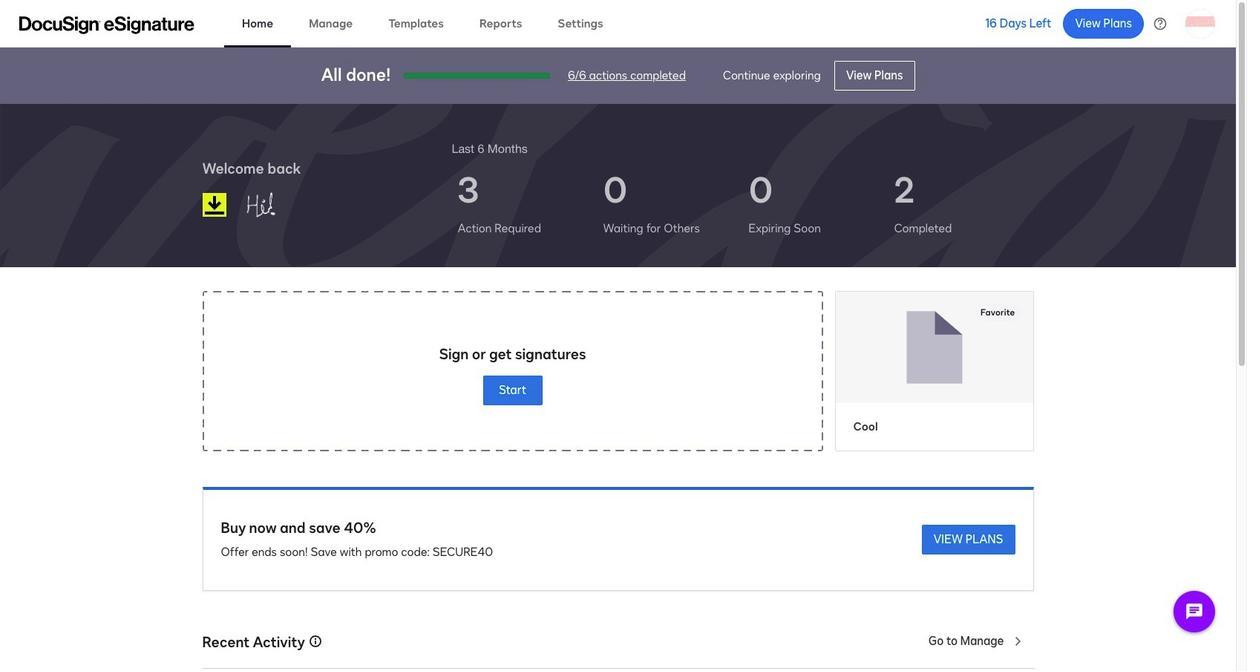 Task type: vqa. For each thing, say whether or not it's contained in the screenshot.
Use Cool image
yes



Task type: describe. For each thing, give the bounding box(es) containing it.
docusignlogo image
[[202, 193, 226, 217]]

your uploaded profile image image
[[1186, 9, 1215, 38]]



Task type: locate. For each thing, give the bounding box(es) containing it.
heading
[[452, 140, 528, 157]]

generic name image
[[239, 186, 316, 224]]

docusign esignature image
[[19, 16, 195, 34]]

list
[[452, 157, 1034, 249]]

use cool image
[[836, 292, 1033, 403]]



